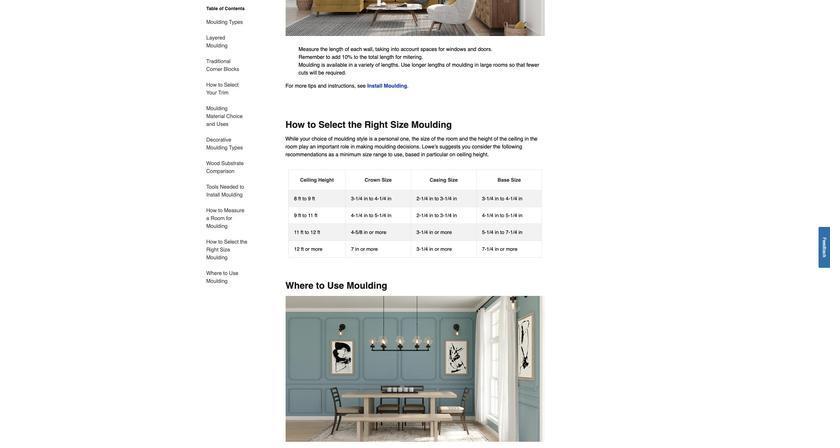 Task type: locate. For each thing, give the bounding box(es) containing it.
rooms
[[494, 62, 508, 68]]

10%
[[342, 54, 353, 60]]

fewer
[[527, 62, 540, 68]]

0 horizontal spatial size
[[363, 152, 372, 158]]

how up room
[[207, 208, 217, 214]]

1 vertical spatial ceiling
[[457, 152, 472, 158]]

2 vertical spatial use
[[328, 281, 344, 291]]

layered moulding
[[207, 35, 228, 49]]

how inside how to select your trim
[[207, 82, 217, 88]]

how up your
[[207, 82, 217, 88]]

size
[[421, 136, 430, 142], [363, 152, 372, 158]]

e up b
[[823, 243, 828, 246]]

how for how to select the right size moulding link
[[207, 239, 217, 245]]

size down making
[[363, 152, 372, 158]]

0 vertical spatial room
[[446, 136, 458, 142]]

material
[[207, 114, 225, 120]]

tips
[[308, 83, 317, 89]]

for down into in the top left of the page
[[396, 54, 402, 60]]

mid-century modern room with decortive moulding, gold sofa, gray chair, rug and black window. image
[[286, 0, 545, 36]]

0 vertical spatial is
[[322, 62, 325, 68]]

0 vertical spatial length
[[329, 46, 344, 52]]

1 horizontal spatial length
[[380, 54, 394, 60]]

is inside while your choice of moulding style is a personal one, the size of the room and the height of the ceiling in the room play an important role in making moulding decisions. lowe's suggests you consider the following recommendations as a minimum size range to use, based in particular on ceiling height.
[[369, 136, 373, 142]]

1 vertical spatial install
[[207, 192, 220, 198]]

0 vertical spatial size
[[421, 136, 430, 142]]

to inside how to select the right size moulding
[[218, 239, 223, 245]]

1 vertical spatial measure
[[224, 208, 245, 214]]

moulding inside how to select the right size moulding
[[207, 255, 228, 261]]

for right spaces at the top right
[[439, 46, 445, 52]]

where to use moulding link
[[207, 266, 248, 286]]

right up where to use moulding link
[[207, 247, 219, 253]]

2 vertical spatial moulding
[[375, 144, 396, 150]]

0 horizontal spatial measure
[[224, 208, 245, 214]]

c
[[823, 253, 828, 256]]

wood
[[207, 161, 220, 167]]

0 vertical spatial moulding
[[452, 62, 474, 68]]

how to select the right size moulding inside table of contents element
[[207, 239, 248, 261]]

measure inside measure the length of each wall, taking into account spaces for windows and doors. remember to add 10% to the total length for mitering. moulding is available in a variety of lengths. use longer lengths of moulding in large rooms so that fewer cuts will be required.
[[299, 46, 319, 52]]

select
[[224, 82, 239, 88], [319, 120, 346, 130], [224, 239, 239, 245]]

tools needed to install moulding
[[207, 184, 244, 198]]

that
[[517, 62, 526, 68]]

personal
[[379, 136, 399, 142]]

measure
[[299, 46, 319, 52], [224, 208, 245, 214]]

select inside how to select the right size moulding
[[224, 239, 239, 245]]

2 vertical spatial for
[[226, 216, 232, 222]]

ceiling
[[509, 136, 524, 142], [457, 152, 472, 158]]

the
[[321, 46, 328, 52], [360, 54, 367, 60], [348, 120, 362, 130], [412, 136, 419, 142], [438, 136, 445, 142], [470, 136, 477, 142], [500, 136, 507, 142], [531, 136, 538, 142], [494, 144, 501, 150], [240, 239, 248, 245]]

and inside measure the length of each wall, taking into account spaces for windows and doors. remember to add 10% to the total length for mitering. moulding is available in a variety of lengths. use longer lengths of moulding in large rooms so that fewer cuts will be required.
[[468, 46, 477, 52]]

1 horizontal spatial for
[[396, 54, 402, 60]]

1 types from the top
[[229, 19, 243, 25]]

cuts
[[299, 70, 308, 76]]

0 vertical spatial ceiling
[[509, 136, 524, 142]]

to inside while your choice of moulding style is a personal one, the size of the room and the height of the ceiling in the room play an important role in making moulding decisions. lowe's suggests you consider the following recommendations as a minimum size range to use, based in particular on ceiling height.
[[389, 152, 393, 158]]

a teal room with decorative moulding, wood table and chairs, pendant lights, abstract art and a rug. image
[[286, 297, 545, 443]]

wall,
[[364, 46, 374, 52]]

traditional corner blocks
[[207, 59, 239, 72]]

0 horizontal spatial install
[[207, 192, 220, 198]]

more
[[295, 83, 307, 89]]

a up k
[[823, 251, 828, 253]]

into
[[391, 46, 400, 52]]

select inside how to select your trim
[[224, 82, 239, 88]]

1 vertical spatial is
[[369, 136, 373, 142]]

moulding types
[[207, 19, 243, 25]]

install inside tools needed to install moulding
[[207, 192, 220, 198]]

needed
[[220, 184, 239, 190]]

measure up remember
[[299, 46, 319, 52]]

0 horizontal spatial moulding
[[334, 136, 356, 142]]

2 types from the top
[[229, 145, 243, 151]]

how to select the right size moulding up where to use moulding link
[[207, 239, 248, 261]]

based
[[406, 152, 420, 158]]

room up suggests
[[446, 136, 458, 142]]

your
[[207, 90, 217, 96]]

substrate
[[222, 161, 244, 167]]

how to select the right size moulding
[[286, 120, 452, 130], [207, 239, 248, 261]]

ceiling up following
[[509, 136, 524, 142]]

how
[[207, 82, 217, 88], [286, 120, 305, 130], [207, 208, 217, 214], [207, 239, 217, 245]]

a right as
[[336, 152, 339, 158]]

a left room
[[207, 216, 209, 222]]

taking
[[376, 46, 390, 52]]

room down while
[[286, 144, 298, 150]]

you
[[463, 144, 471, 150]]

size up where to use moulding link
[[220, 247, 230, 253]]

moulding
[[452, 62, 474, 68], [334, 136, 356, 142], [375, 144, 396, 150]]

b
[[823, 248, 828, 251]]

2 e from the top
[[823, 243, 828, 246]]

moulding down windows
[[452, 62, 474, 68]]

and inside while your choice of moulding style is a personal one, the size of the room and the height of the ceiling in the room play an important role in making moulding decisions. lowe's suggests you consider the following recommendations as a minimum size range to use, based in particular on ceiling height.
[[460, 136, 468, 142]]

e
[[823, 240, 828, 243], [823, 243, 828, 246]]

use
[[401, 62, 411, 68], [229, 271, 239, 277], [328, 281, 344, 291]]

play
[[299, 144, 309, 150]]

1 vertical spatial size
[[220, 247, 230, 253]]

select for how to select the right size moulding link
[[224, 239, 239, 245]]

2 vertical spatial select
[[224, 239, 239, 245]]

1 horizontal spatial measure
[[299, 46, 319, 52]]

1 horizontal spatial how to select the right size moulding
[[286, 120, 452, 130]]

1 vertical spatial where
[[286, 281, 314, 291]]

types down the contents
[[229, 19, 243, 25]]

a left 'variety'
[[355, 62, 357, 68]]

a
[[355, 62, 357, 68], [375, 136, 378, 142], [336, 152, 339, 158], [207, 216, 209, 222], [823, 251, 828, 253]]

1 horizontal spatial size
[[421, 136, 430, 142]]

types up 'substrate'
[[229, 145, 243, 151]]

and down the material
[[207, 122, 215, 127]]

measure up room
[[224, 208, 245, 214]]

1 horizontal spatial right
[[365, 120, 388, 130]]

1 vertical spatial right
[[207, 247, 219, 253]]

0 horizontal spatial is
[[322, 62, 325, 68]]

1 horizontal spatial size
[[391, 120, 409, 130]]

0 vertical spatial size
[[391, 120, 409, 130]]

2 horizontal spatial for
[[439, 46, 445, 52]]

0 vertical spatial where
[[207, 271, 222, 277]]

moulding down the personal
[[375, 144, 396, 150]]

room
[[446, 136, 458, 142], [286, 144, 298, 150]]

how down room
[[207, 239, 217, 245]]

0 vertical spatial select
[[224, 82, 239, 88]]

size up one,
[[391, 120, 409, 130]]

moulding inside decorative moulding types
[[207, 145, 228, 151]]

1 vertical spatial select
[[319, 120, 346, 130]]

0 horizontal spatial size
[[220, 247, 230, 253]]

how inside how to select the right size moulding
[[207, 239, 217, 245]]

moulding inside moulding material choice and uses
[[207, 106, 228, 112]]

0 horizontal spatial for
[[226, 216, 232, 222]]

for inside how to measure a room for moulding
[[226, 216, 232, 222]]

where to use moulding
[[207, 271, 239, 285], [286, 281, 388, 291]]

1 horizontal spatial room
[[446, 136, 458, 142]]

k
[[823, 255, 828, 258]]

e up d
[[823, 240, 828, 243]]

size
[[391, 120, 409, 130], [220, 247, 230, 253]]

0 horizontal spatial right
[[207, 247, 219, 253]]

room
[[211, 216, 225, 222]]

1 horizontal spatial is
[[369, 136, 373, 142]]

0 horizontal spatial how to select the right size moulding
[[207, 239, 248, 261]]

how to select your trim
[[207, 82, 239, 96]]

2 horizontal spatial moulding
[[452, 62, 474, 68]]

select up trim
[[224, 82, 239, 88]]

length up lengths.
[[380, 54, 394, 60]]

1 vertical spatial length
[[380, 54, 394, 60]]

the inside how to select the right size moulding link
[[240, 239, 248, 245]]

so
[[510, 62, 515, 68]]

how inside how to measure a room for moulding
[[207, 208, 217, 214]]

moulding inside tools needed to install moulding
[[222, 192, 243, 198]]

install right see
[[368, 83, 383, 89]]

and
[[468, 46, 477, 52], [318, 83, 327, 89], [207, 122, 215, 127], [460, 136, 468, 142]]

how to select the right size moulding up style
[[286, 120, 452, 130]]

a left the personal
[[375, 136, 378, 142]]

0 vertical spatial use
[[401, 62, 411, 68]]

and left doors.
[[468, 46, 477, 52]]

decorative moulding types
[[207, 137, 243, 151]]

as
[[329, 152, 334, 158]]

0 horizontal spatial length
[[329, 46, 344, 52]]

in
[[349, 62, 353, 68], [475, 62, 479, 68], [525, 136, 529, 142], [351, 144, 355, 150], [422, 152, 426, 158]]

1 vertical spatial size
[[363, 152, 372, 158]]

1 vertical spatial use
[[229, 271, 239, 277]]

of
[[219, 6, 224, 11], [345, 46, 350, 52], [376, 62, 380, 68], [447, 62, 451, 68], [329, 136, 333, 142], [432, 136, 436, 142], [494, 136, 499, 142]]

instructions,
[[328, 83, 356, 89]]

right up the personal
[[365, 120, 388, 130]]

0 horizontal spatial where to use moulding
[[207, 271, 239, 285]]

0 horizontal spatial where
[[207, 271, 222, 277]]

decorative moulding types link
[[207, 132, 248, 156]]

available
[[327, 62, 348, 68]]

where
[[207, 271, 222, 277], [286, 281, 314, 291]]

for right room
[[226, 216, 232, 222]]

moulding
[[207, 19, 228, 25], [207, 43, 228, 49], [299, 62, 320, 68], [384, 83, 408, 89], [207, 106, 228, 112], [412, 120, 452, 130], [207, 145, 228, 151], [222, 192, 243, 198], [207, 224, 228, 230], [207, 255, 228, 261], [207, 279, 228, 285], [347, 281, 388, 291]]

1 vertical spatial types
[[229, 145, 243, 151]]

select up choice at the top left of page
[[319, 120, 346, 130]]

0 vertical spatial types
[[229, 19, 243, 25]]

a chart comparing ceiling height, crown size, casing size and more for moulding. image
[[286, 167, 545, 261]]

important
[[318, 144, 339, 150]]

how to measure a room for moulding
[[207, 208, 245, 230]]

contents
[[225, 6, 245, 11]]

is right style
[[369, 136, 373, 142]]

1 vertical spatial room
[[286, 144, 298, 150]]

for
[[439, 46, 445, 52], [396, 54, 402, 60], [226, 216, 232, 222]]

moulding up "role"
[[334, 136, 356, 142]]

install down tools
[[207, 192, 220, 198]]

1 horizontal spatial ceiling
[[509, 136, 524, 142]]

following
[[502, 144, 523, 150]]

select down how to measure a room for moulding link
[[224, 239, 239, 245]]

ceiling down you
[[457, 152, 472, 158]]

length up add
[[329, 46, 344, 52]]

use inside table of contents element
[[229, 271, 239, 277]]

0 vertical spatial measure
[[299, 46, 319, 52]]

1 horizontal spatial where to use moulding
[[286, 281, 388, 291]]

0 vertical spatial for
[[439, 46, 445, 52]]

mitering.
[[403, 54, 424, 60]]

install
[[368, 83, 383, 89], [207, 192, 220, 198]]

f e e d b a c k button
[[820, 227, 831, 268]]

1 horizontal spatial moulding
[[375, 144, 396, 150]]

for more tips and instructions, see install moulding .
[[286, 83, 409, 89]]

making
[[357, 144, 373, 150]]

and up you
[[460, 136, 468, 142]]

0 horizontal spatial use
[[229, 271, 239, 277]]

is up be
[[322, 62, 325, 68]]

d
[[823, 246, 828, 248]]

variety
[[359, 62, 374, 68]]

2 horizontal spatial use
[[401, 62, 411, 68]]

lengths.
[[382, 62, 400, 68]]

1 vertical spatial how to select the right size moulding
[[207, 239, 248, 261]]

moulding inside how to measure a room for moulding
[[207, 224, 228, 230]]

tools
[[207, 184, 219, 190]]

1 horizontal spatial use
[[328, 281, 344, 291]]

of right 'lengths' on the top right of page
[[447, 62, 451, 68]]

0 vertical spatial install
[[368, 83, 383, 89]]

size up lowe's at the right of the page
[[421, 136, 430, 142]]



Task type: describe. For each thing, give the bounding box(es) containing it.
add
[[332, 54, 341, 60]]

blocks
[[224, 66, 239, 72]]

lowe's
[[422, 144, 439, 150]]

on
[[450, 152, 456, 158]]

required.
[[326, 70, 347, 76]]

layered moulding link
[[207, 30, 248, 54]]

how for how to select your trim link
[[207, 82, 217, 88]]

height
[[479, 136, 493, 142]]

particular
[[427, 152, 449, 158]]

traditional corner blocks link
[[207, 54, 248, 77]]

suggests
[[440, 144, 461, 150]]

style
[[357, 136, 368, 142]]

where to use moulding inside table of contents element
[[207, 271, 239, 285]]

and right tips
[[318, 83, 327, 89]]

of up important
[[329, 136, 333, 142]]

of right table
[[219, 6, 224, 11]]

and inside moulding material choice and uses
[[207, 122, 215, 127]]

for
[[286, 83, 294, 89]]

range
[[374, 152, 387, 158]]

total
[[369, 54, 379, 60]]

moulding types link
[[207, 14, 243, 30]]

choice
[[227, 114, 243, 120]]

how to measure a room for moulding link
[[207, 203, 248, 235]]

1 e from the top
[[823, 240, 828, 243]]

0 vertical spatial how to select the right size moulding
[[286, 120, 452, 130]]

where inside table of contents element
[[207, 271, 222, 277]]

lengths
[[428, 62, 445, 68]]

of right 'height'
[[494, 136, 499, 142]]

moulding material choice and uses link
[[207, 101, 248, 132]]

right inside table of contents element
[[207, 247, 219, 253]]

of up lowe's at the right of the page
[[432, 136, 436, 142]]

use inside measure the length of each wall, taking into account spaces for windows and doors. remember to add 10% to the total length for mitering. moulding is available in a variety of lengths. use longer lengths of moulding in large rooms so that fewer cuts will be required.
[[401, 62, 411, 68]]

table of contents
[[207, 6, 245, 11]]

f e e d b a c k
[[823, 238, 828, 258]]

0 horizontal spatial room
[[286, 144, 298, 150]]

uses
[[217, 122, 229, 127]]

comparison
[[207, 169, 235, 175]]

f
[[823, 238, 828, 240]]

moulding inside measure the length of each wall, taking into account spaces for windows and doors. remember to add 10% to the total length for mitering. moulding is available in a variety of lengths. use longer lengths of moulding in large rooms so that fewer cuts will be required.
[[452, 62, 474, 68]]

how to select your trim link
[[207, 77, 248, 101]]

a inside how to measure a room for moulding
[[207, 216, 209, 222]]

a inside measure the length of each wall, taking into account spaces for windows and doors. remember to add 10% to the total length for mitering. moulding is available in a variety of lengths. use longer lengths of moulding in large rooms so that fewer cuts will be required.
[[355, 62, 357, 68]]

wood substrate comparison
[[207, 161, 244, 175]]

choice
[[312, 136, 327, 142]]

will
[[310, 70, 317, 76]]

traditional
[[207, 59, 231, 65]]

measure the length of each wall, taking into account spaces for windows and doors. remember to add 10% to the total length for mitering. moulding is available in a variety of lengths. use longer lengths of moulding in large rooms so that fewer cuts will be required.
[[299, 46, 540, 76]]

consider
[[472, 144, 492, 150]]

0 vertical spatial right
[[365, 120, 388, 130]]

to inside tools needed to install moulding
[[240, 184, 244, 190]]

table
[[207, 6, 218, 11]]

table of contents element
[[199, 5, 248, 286]]

recommendations
[[286, 152, 327, 158]]

select for how to select your trim link
[[224, 82, 239, 88]]

1 horizontal spatial where
[[286, 281, 314, 291]]

be
[[319, 70, 325, 76]]

1 horizontal spatial install
[[368, 83, 383, 89]]

tools needed to install moulding link
[[207, 179, 248, 203]]

moulding material choice and uses
[[207, 106, 243, 127]]

how for how to measure a room for moulding link
[[207, 208, 217, 214]]

how to select the right size moulding link
[[207, 235, 248, 266]]

while your choice of moulding style is a personal one, the size of the room and the height of the ceiling in the room play an important role in making moulding decisions. lowe's suggests you consider the following recommendations as a minimum size range to use, based in particular on ceiling height.
[[286, 136, 538, 158]]

wood substrate comparison link
[[207, 156, 248, 179]]

windows
[[447, 46, 467, 52]]

doors.
[[478, 46, 493, 52]]

see
[[358, 83, 366, 89]]

.
[[408, 83, 409, 89]]

trim
[[219, 90, 229, 96]]

role
[[341, 144, 350, 150]]

a inside button
[[823, 251, 828, 253]]

is inside measure the length of each wall, taking into account spaces for windows and doors. remember to add 10% to the total length for mitering. moulding is available in a variety of lengths. use longer lengths of moulding in large rooms so that fewer cuts will be required.
[[322, 62, 325, 68]]

corner
[[207, 66, 223, 72]]

each
[[351, 46, 362, 52]]

to inside how to select your trim
[[218, 82, 223, 88]]

install moulding link
[[368, 83, 408, 89]]

0 horizontal spatial ceiling
[[457, 152, 472, 158]]

while
[[286, 136, 299, 142]]

of up 10%
[[345, 46, 350, 52]]

use,
[[394, 152, 404, 158]]

to inside how to measure a room for moulding
[[218, 208, 223, 214]]

size inside how to select the right size moulding
[[220, 247, 230, 253]]

1 vertical spatial for
[[396, 54, 402, 60]]

measure inside how to measure a room for moulding
[[224, 208, 245, 214]]

your
[[300, 136, 311, 142]]

1 vertical spatial moulding
[[334, 136, 356, 142]]

layered
[[207, 35, 225, 41]]

longer
[[412, 62, 427, 68]]

spaces
[[421, 46, 438, 52]]

remember
[[299, 54, 325, 60]]

decorative
[[207, 137, 232, 143]]

moulding inside measure the length of each wall, taking into account spaces for windows and doors. remember to add 10% to the total length for mitering. moulding is available in a variety of lengths. use longer lengths of moulding in large rooms so that fewer cuts will be required.
[[299, 62, 320, 68]]

one,
[[401, 136, 411, 142]]

types inside decorative moulding types
[[229, 145, 243, 151]]

decisions.
[[398, 144, 421, 150]]

height.
[[474, 152, 489, 158]]

how up while
[[286, 120, 305, 130]]

of down total
[[376, 62, 380, 68]]

account
[[401, 46, 420, 52]]



Task type: vqa. For each thing, say whether or not it's contained in the screenshot.
left Right
yes



